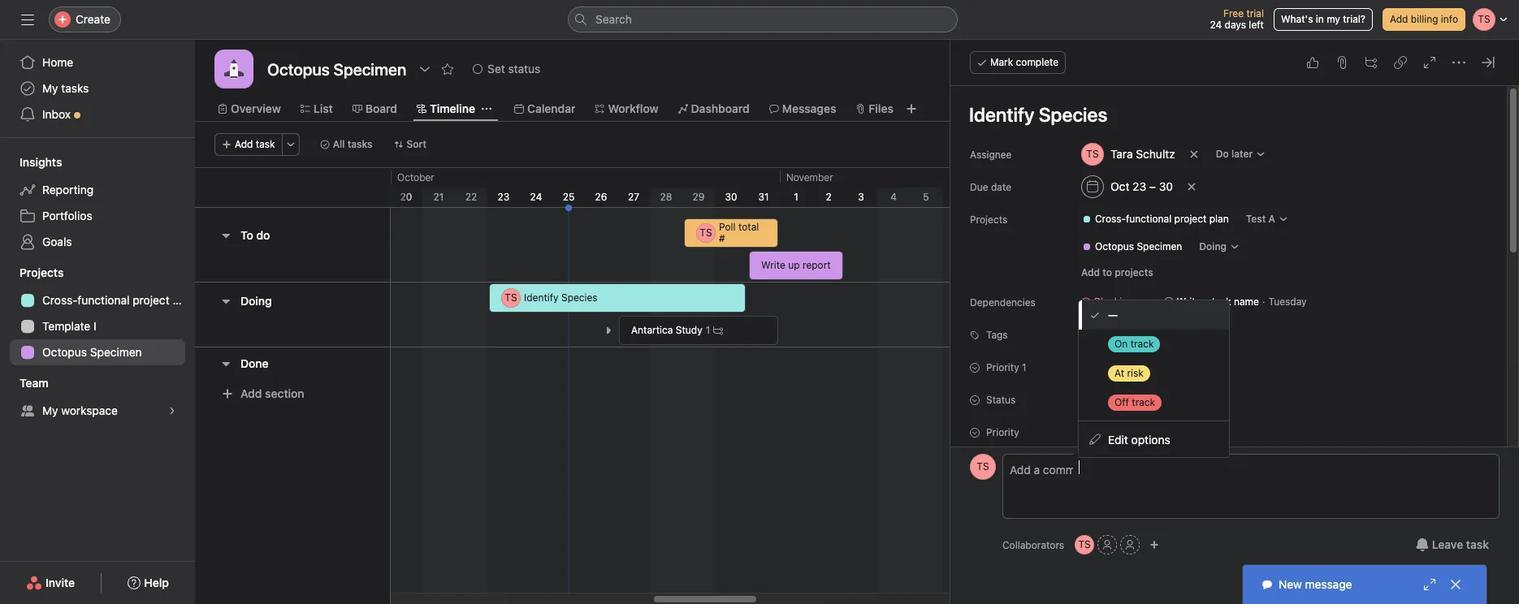 Task type: describe. For each thing, give the bounding box(es) containing it.
1 horizontal spatial task
[[1212, 296, 1231, 308]]

my tasks
[[42, 81, 89, 95]]

add section button
[[214, 379, 311, 409]]

add billing info button
[[1383, 8, 1465, 31]]

add task button
[[214, 133, 282, 156]]

31
[[758, 191, 769, 203]]

cross-functional project plan inside main content
[[1095, 213, 1229, 225]]

report
[[803, 259, 831, 271]]

add to projects button
[[1074, 262, 1161, 284]]

25
[[563, 191, 575, 203]]

do
[[256, 228, 270, 242]]

my for my tasks
[[42, 81, 58, 95]]

collapse task list for the section done image
[[219, 357, 232, 370]]

team
[[19, 376, 48, 390]]

1 vertical spatial octopus specimen
[[42, 345, 142, 359]]

identify species dialog
[[950, 40, 1519, 604]]

projects
[[1115, 266, 1153, 279]]

create button
[[49, 6, 121, 32]]

28
[[660, 191, 672, 203]]

template i link
[[10, 314, 185, 340]]

board
[[365, 102, 397, 115]]

invite button
[[15, 569, 85, 598]]

i
[[93, 319, 96, 333]]

do later button
[[1208, 143, 1273, 166]]

tara
[[1110, 147, 1133, 161]]

expand new message image
[[1423, 578, 1436, 591]]

redo
[[1091, 328, 1112, 340]]

workspace
[[61, 404, 118, 418]]

mark complete button
[[970, 51, 1066, 74]]

search list box
[[568, 6, 958, 32]]

1 for priority 1
[[1022, 361, 1026, 374]]

29
[[693, 191, 705, 203]]

projects element inside main content
[[1056, 205, 1505, 262]]

octopus specimen link inside 'identify species' dialog
[[1075, 239, 1189, 255]]

trial?
[[1343, 13, 1365, 25]]

collapse task list for the section to do image
[[219, 229, 232, 242]]

species
[[561, 292, 598, 304]]

1 vertical spatial octopus specimen link
[[10, 340, 185, 366]]

calendar
[[527, 102, 575, 115]]

all tasks
[[333, 138, 372, 150]]

task for add task
[[256, 138, 275, 150]]

collapse task list for the section doing image
[[219, 295, 232, 308]]

template i
[[42, 319, 96, 333]]

4
[[890, 191, 897, 203]]

test
[[1246, 213, 1266, 225]]

0 horizontal spatial 23
[[498, 191, 510, 203]]

projects inside dropdown button
[[19, 266, 64, 279]]

in
[[1316, 13, 1324, 25]]

test a button
[[1239, 208, 1296, 231]]

1 horizontal spatial cross-functional project plan link
[[1075, 211, 1235, 227]]

priority 1
[[986, 361, 1026, 374]]

ts down status
[[977, 461, 989, 473]]

template
[[42, 319, 90, 333]]

what's in my trial?
[[1281, 13, 1365, 25]]

inbox link
[[10, 102, 185, 128]]

assignee
[[970, 149, 1012, 161]]

due date
[[970, 181, 1011, 193]]

collaborators
[[1002, 539, 1064, 551]]

doing inside doing popup button
[[1199, 240, 1227, 253]]

1 vertical spatial doing
[[240, 294, 272, 308]]

show options image
[[418, 63, 431, 76]]

more actions for this task image
[[1452, 56, 1465, 69]]

to do
[[240, 228, 270, 242]]

antartica study
[[631, 324, 702, 336]]

leave task button
[[1405, 530, 1500, 560]]

inbox
[[42, 107, 71, 121]]

add for add section
[[240, 387, 262, 400]]

oct
[[1110, 180, 1129, 193]]

set status button
[[466, 58, 548, 80]]

add for add billing info
[[1390, 13, 1408, 25]]

ts left #
[[700, 227, 712, 239]]

poll
[[719, 221, 736, 233]]

schultz
[[1136, 147, 1175, 161]]

projects element containing projects
[[0, 258, 195, 369]]

mark
[[990, 56, 1013, 68]]

a
[[1204, 296, 1209, 308]]

redo link
[[1081, 327, 1128, 343]]

what's in my trial? button
[[1274, 8, 1373, 31]]

later
[[1231, 148, 1253, 160]]

sort button
[[386, 133, 434, 156]]

close details image
[[1482, 56, 1495, 69]]

projects inside main content
[[970, 214, 1007, 226]]

my for my workspace
[[42, 404, 58, 418]]

free
[[1223, 7, 1244, 19]]

up
[[788, 259, 800, 271]]

reporting link
[[10, 177, 185, 203]]

–
[[1149, 180, 1156, 193]]

do
[[1216, 148, 1229, 160]]

add subtask image
[[1365, 56, 1378, 69]]

messages
[[782, 102, 836, 115]]

tags
[[986, 329, 1008, 341]]

project inside main content
[[1174, 213, 1207, 225]]

files link
[[856, 100, 893, 118]]

task for leave task
[[1466, 538, 1489, 552]]

0 horizontal spatial plan
[[173, 293, 195, 307]]

21
[[433, 191, 444, 203]]

trial
[[1246, 7, 1264, 19]]

global element
[[0, 40, 195, 137]]

see details, my workspace image
[[167, 406, 177, 416]]

main content inside 'identify species' dialog
[[959, 86, 1505, 604]]

octopus inside main content
[[1095, 240, 1134, 253]]

0 horizontal spatial cross-functional project plan link
[[10, 288, 195, 314]]

search button
[[568, 6, 958, 32]]

done
[[240, 356, 269, 370]]

hide sidebar image
[[21, 13, 34, 26]]

poll total #
[[719, 221, 759, 245]]

add for add task
[[235, 138, 253, 150]]

add billing info
[[1390, 13, 1458, 25]]

insights
[[19, 155, 62, 169]]

5
[[923, 191, 929, 203]]

#
[[719, 232, 725, 245]]

cross- inside main content
[[1095, 213, 1126, 225]]

identify
[[524, 292, 559, 304]]

left
[[1249, 19, 1264, 31]]

name
[[1234, 296, 1259, 308]]

my
[[1327, 13, 1340, 25]]

timeline
[[430, 102, 475, 115]]

workflow link
[[595, 100, 658, 118]]

test a
[[1246, 213, 1275, 225]]

my tasks link
[[10, 76, 185, 102]]

1 vertical spatial 1
[[706, 324, 710, 336]]

dashboard link
[[678, 100, 750, 118]]



Task type: vqa. For each thing, say whether or not it's contained in the screenshot.
What's in my trial? 'button' on the right
yes



Task type: locate. For each thing, give the bounding box(es) containing it.
to
[[1103, 266, 1112, 279]]

1 vertical spatial octopus
[[42, 345, 87, 359]]

task left more actions 'icon'
[[256, 138, 275, 150]]

add left billing
[[1390, 13, 1408, 25]]

complete
[[1016, 56, 1059, 68]]

0 vertical spatial doing
[[1199, 240, 1227, 253]]

1 horizontal spatial plan
[[1209, 213, 1229, 225]]

close image
[[1449, 578, 1462, 591]]

0 horizontal spatial 1
[[706, 324, 710, 336]]

1 horizontal spatial 23
[[1133, 180, 1146, 193]]

0 horizontal spatial octopus specimen
[[42, 345, 142, 359]]

mark complete
[[990, 56, 1059, 68]]

0 vertical spatial project
[[1174, 213, 1207, 225]]

0 vertical spatial octopus
[[1095, 240, 1134, 253]]

0 horizontal spatial ts button
[[970, 454, 996, 480]]

0 vertical spatial ts button
[[970, 454, 996, 480]]

cross-functional project plan up template i link
[[42, 293, 195, 307]]

task right a
[[1212, 296, 1231, 308]]

help
[[144, 576, 169, 590]]

priority up status
[[986, 361, 1019, 374]]

octopus specimen up "projects" on the top of page
[[1095, 240, 1182, 253]]

rocket image
[[224, 59, 244, 79]]

1 my from the top
[[42, 81, 58, 95]]

1 horizontal spatial octopus
[[1095, 240, 1134, 253]]

help button
[[117, 569, 179, 598]]

priority for priority 1
[[986, 361, 1019, 374]]

plan up doing popup button
[[1209, 213, 1229, 225]]

0 horizontal spatial octopus
[[42, 345, 87, 359]]

copy task link image
[[1394, 56, 1407, 69]]

cross- up 'template'
[[42, 293, 77, 307]]

0 vertical spatial plan
[[1209, 213, 1229, 225]]

octopus specimen
[[1095, 240, 1182, 253], [42, 345, 142, 359]]

add down overview link
[[235, 138, 253, 150]]

1 horizontal spatial 24
[[1210, 19, 1222, 31]]

1 left leftcount image
[[706, 324, 710, 336]]

0 horizontal spatial projects
[[19, 266, 64, 279]]

overview link
[[218, 100, 281, 118]]

sort
[[407, 138, 427, 150]]

None text field
[[263, 54, 410, 84], [1079, 457, 1091, 477], [263, 54, 410, 84], [1079, 457, 1091, 477]]

1 inside november 1
[[794, 191, 798, 203]]

projects down goals
[[19, 266, 64, 279]]

my inside teams element
[[42, 404, 58, 418]]

list
[[313, 102, 333, 115]]

more actions image
[[286, 140, 295, 149]]

my down the "team"
[[42, 404, 58, 418]]

24 inside the free trial 24 days left
[[1210, 19, 1222, 31]]

create
[[76, 12, 110, 26]]

octopus specimen link up "projects" on the top of page
[[1075, 239, 1189, 255]]

my
[[42, 81, 58, 95], [42, 404, 58, 418]]

0 vertical spatial task
[[256, 138, 275, 150]]

2 vertical spatial 1
[[1022, 361, 1026, 374]]

leave
[[1432, 538, 1463, 552]]

tara schultz
[[1110, 147, 1175, 161]]

write
[[761, 259, 785, 271], [1177, 296, 1201, 308]]

full screen image
[[1423, 56, 1436, 69]]

2 my from the top
[[42, 404, 58, 418]]

1 horizontal spatial projects element
[[1056, 205, 1505, 262]]

23 left –
[[1133, 180, 1146, 193]]

plan inside main content
[[1209, 213, 1229, 225]]

list link
[[300, 100, 333, 118]]

timeline link
[[417, 100, 475, 118]]

1 vertical spatial task
[[1212, 296, 1231, 308]]

tasks inside dropdown button
[[347, 138, 372, 150]]

write up report
[[761, 259, 831, 271]]

specimen up "projects" on the top of page
[[1137, 240, 1182, 253]]

1 horizontal spatial write
[[1177, 296, 1201, 308]]

tasks inside global 'element'
[[61, 81, 89, 95]]

0 horizontal spatial project
[[133, 293, 170, 307]]

1 horizontal spatial doing
[[1199, 240, 1227, 253]]

0 vertical spatial tasks
[[61, 81, 89, 95]]

1 for november 1
[[794, 191, 798, 203]]

study
[[676, 324, 702, 336]]

teams element
[[0, 369, 195, 427]]

26
[[595, 191, 607, 203]]

tara schultz button
[[1074, 140, 1182, 169]]

home link
[[10, 50, 185, 76]]

doing
[[1199, 240, 1227, 253], [240, 294, 272, 308]]

status
[[508, 62, 540, 76]]

functional down –
[[1126, 213, 1172, 225]]

24 left 'days'
[[1210, 19, 1222, 31]]

octopus up add to projects
[[1095, 240, 1134, 253]]

1 vertical spatial write
[[1177, 296, 1201, 308]]

1 down november
[[794, 191, 798, 203]]

free trial 24 days left
[[1210, 7, 1264, 31]]

1 vertical spatial my
[[42, 404, 58, 418]]

0 horizontal spatial cross-functional project plan
[[42, 293, 195, 307]]

functional inside main content
[[1126, 213, 1172, 225]]

search
[[595, 12, 632, 26]]

project
[[1174, 213, 1207, 225], [133, 293, 170, 307]]

0 horizontal spatial doing
[[240, 294, 272, 308]]

0 horizontal spatial cross-
[[42, 293, 77, 307]]

20
[[400, 191, 412, 203]]

Task Name text field
[[959, 96, 1487, 133]]

1 vertical spatial project
[[133, 293, 170, 307]]

set
[[488, 62, 505, 76]]

0 vertical spatial write
[[761, 259, 785, 271]]

0 vertical spatial specimen
[[1137, 240, 1182, 253]]

0 horizontal spatial specimen
[[90, 345, 142, 359]]

clear due date image
[[1187, 182, 1197, 192]]

task inside add task button
[[256, 138, 275, 150]]

0 vertical spatial 24
[[1210, 19, 1222, 31]]

functional up template i link
[[77, 293, 130, 307]]

23 right 22
[[498, 191, 510, 203]]

total
[[738, 221, 759, 233]]

tasks for all tasks
[[347, 138, 372, 150]]

insights button
[[0, 154, 62, 171]]

tab actions image
[[482, 104, 491, 114]]

0 vertical spatial octopus specimen link
[[1075, 239, 1189, 255]]

1 vertical spatial projects
[[19, 266, 64, 279]]

projects
[[970, 214, 1007, 226], [19, 266, 64, 279]]

projects element
[[1056, 205, 1505, 262], [0, 258, 195, 369]]

leftcount image
[[713, 326, 723, 335]]

add or remove collaborators image
[[1150, 540, 1159, 550]]

calendar link
[[514, 100, 575, 118]]

0 vertical spatial octopus specimen
[[1095, 240, 1182, 253]]

27
[[628, 191, 639, 203]]

0 vertical spatial functional
[[1126, 213, 1172, 225]]

cross-functional project plan link up i
[[10, 288, 195, 314]]

1 horizontal spatial tasks
[[347, 138, 372, 150]]

overview
[[231, 102, 281, 115]]

1 horizontal spatial cross-
[[1095, 213, 1126, 225]]

antartica
[[631, 324, 673, 336]]

2 priority from the top
[[986, 426, 1019, 439]]

0 horizontal spatial write
[[761, 259, 785, 271]]

write a task name
[[1177, 296, 1259, 308]]

what's
[[1281, 13, 1313, 25]]

add for add to projects
[[1081, 266, 1100, 279]]

doing button
[[1192, 236, 1247, 258]]

write left a
[[1177, 296, 1201, 308]]

home
[[42, 55, 73, 69]]

22
[[465, 191, 477, 203]]

octopus specimen inside main content
[[1095, 240, 1182, 253]]

1 vertical spatial priority
[[986, 426, 1019, 439]]

specimen down template i link
[[90, 345, 142, 359]]

priority for priority
[[986, 426, 1019, 439]]

1 inside 'identify species' dialog
[[1022, 361, 1026, 374]]

add to starred image
[[441, 63, 454, 76]]

task right leave
[[1466, 538, 1489, 552]]

0 vertical spatial priority
[[986, 361, 1019, 374]]

write inside main content
[[1177, 296, 1201, 308]]

billing
[[1411, 13, 1438, 25]]

1 vertical spatial functional
[[77, 293, 130, 307]]

30 up poll on the left top of page
[[725, 191, 737, 203]]

add inside button
[[240, 387, 262, 400]]

add to projects
[[1081, 266, 1153, 279]]

portfolios link
[[10, 203, 185, 229]]

to
[[240, 228, 253, 242]]

oct 23 – 30
[[1110, 180, 1173, 193]]

0 horizontal spatial octopus specimen link
[[10, 340, 185, 366]]

insights element
[[0, 148, 195, 258]]

1 vertical spatial cross-
[[42, 293, 77, 307]]

0 vertical spatial cross-functional project plan link
[[1075, 211, 1235, 227]]

do later
[[1216, 148, 1253, 160]]

doing right collapse task list for the section doing image
[[240, 294, 272, 308]]

board link
[[352, 100, 397, 118]]

november 1
[[786, 171, 833, 203]]

0 horizontal spatial tasks
[[61, 81, 89, 95]]

1 down dependencies
[[1022, 361, 1026, 374]]

0 vertical spatial projects
[[970, 214, 1007, 226]]

reporting
[[42, 183, 94, 197]]

ts right collaborators
[[1078, 539, 1091, 551]]

my inside global 'element'
[[42, 81, 58, 95]]

ts button down status
[[970, 454, 996, 480]]

priority down status
[[986, 426, 1019, 439]]

ts button
[[970, 454, 996, 480], [1075, 535, 1094, 555]]

specimen
[[1137, 240, 1182, 253], [90, 345, 142, 359]]

1 vertical spatial 24
[[530, 191, 542, 203]]

2 vertical spatial task
[[1466, 538, 1489, 552]]

my workspace
[[42, 404, 118, 418]]

24 left the "25"
[[530, 191, 542, 203]]

0 horizontal spatial 30
[[725, 191, 737, 203]]

0 vertical spatial 1
[[794, 191, 798, 203]]

tasks right all at left
[[347, 138, 372, 150]]

1 horizontal spatial octopus specimen
[[1095, 240, 1182, 253]]

0 horizontal spatial task
[[256, 138, 275, 150]]

projects down due date
[[970, 214, 1007, 226]]

30 inside main content
[[1159, 180, 1173, 193]]

set status
[[488, 62, 540, 76]]

plan left collapse task list for the section doing image
[[173, 293, 195, 307]]

add inside main content
[[1081, 266, 1100, 279]]

octopus down 'template'
[[42, 345, 87, 359]]

projects element containing cross-functional project plan
[[1056, 205, 1505, 262]]

1 vertical spatial tasks
[[347, 138, 372, 150]]

show subtasks for task antartica study image
[[604, 326, 613, 335]]

task inside leave task button
[[1466, 538, 1489, 552]]

specimen inside main content
[[1137, 240, 1182, 253]]

cross-functional project plan
[[1095, 213, 1229, 225], [42, 293, 195, 307]]

23 inside main content
[[1133, 180, 1146, 193]]

add left to
[[1081, 266, 1100, 279]]

1 vertical spatial cross-functional project plan
[[42, 293, 195, 307]]

1 horizontal spatial cross-functional project plan
[[1095, 213, 1229, 225]]

attachments: add a file to this task, identify species image
[[1335, 56, 1348, 69]]

info
[[1441, 13, 1458, 25]]

cross-functional project plan down –
[[1095, 213, 1229, 225]]

30 right –
[[1159, 180, 1173, 193]]

1 vertical spatial ts button
[[1075, 535, 1094, 555]]

project down clear due date image
[[1174, 213, 1207, 225]]

1 horizontal spatial 1
[[794, 191, 798, 203]]

remove assignee image
[[1189, 149, 1199, 159]]

remove image
[[1115, 330, 1125, 340]]

0 horizontal spatial functional
[[77, 293, 130, 307]]

ts left 'identify'
[[505, 292, 517, 304]]

0 vertical spatial cross-functional project plan
[[1095, 213, 1229, 225]]

0 vertical spatial my
[[42, 81, 58, 95]]

write left up
[[761, 259, 785, 271]]

2 horizontal spatial task
[[1466, 538, 1489, 552]]

tasks down home
[[61, 81, 89, 95]]

1 horizontal spatial specimen
[[1137, 240, 1182, 253]]

main content containing tara schultz
[[959, 86, 1505, 604]]

1 horizontal spatial project
[[1174, 213, 1207, 225]]

1 horizontal spatial octopus specimen link
[[1075, 239, 1189, 255]]

2 horizontal spatial 1
[[1022, 361, 1026, 374]]

tuesday
[[1268, 296, 1307, 308]]

octopus specimen down i
[[42, 345, 142, 359]]

1 horizontal spatial 30
[[1159, 180, 1173, 193]]

1 horizontal spatial projects
[[970, 214, 1007, 226]]

cross-functional project plan link
[[1075, 211, 1235, 227], [10, 288, 195, 314]]

my workspace link
[[10, 398, 185, 424]]

ts button right collaborators
[[1075, 535, 1094, 555]]

0 horizontal spatial 24
[[530, 191, 542, 203]]

my up inbox
[[42, 81, 58, 95]]

doing up write a task name
[[1199, 240, 1227, 253]]

add down done button
[[240, 387, 262, 400]]

1 vertical spatial plan
[[173, 293, 195, 307]]

leave task
[[1432, 538, 1489, 552]]

cross- down the oct
[[1095, 213, 1126, 225]]

cross-
[[1095, 213, 1126, 225], [42, 293, 77, 307]]

add tab image
[[905, 102, 918, 115]]

1 vertical spatial specimen
[[90, 345, 142, 359]]

workflow
[[608, 102, 658, 115]]

0 vertical spatial cross-
[[1095, 213, 1126, 225]]

cross-functional project plan link down –
[[1075, 211, 1235, 227]]

portfolios
[[42, 209, 92, 223]]

0 horizontal spatial projects element
[[0, 258, 195, 369]]

done button
[[240, 349, 269, 378]]

1 priority from the top
[[986, 361, 1019, 374]]

octopus specimen link
[[1075, 239, 1189, 255], [10, 340, 185, 366]]

all
[[333, 138, 345, 150]]

main content
[[959, 86, 1505, 604]]

1 vertical spatial cross-functional project plan link
[[10, 288, 195, 314]]

project up template i link
[[133, 293, 170, 307]]

write for write a task name
[[1177, 296, 1201, 308]]

write for write up report
[[761, 259, 785, 271]]

1 horizontal spatial ts button
[[1075, 535, 1094, 555]]

doing button
[[240, 287, 272, 316]]

0 likes. click to like this task image
[[1306, 56, 1319, 69]]

1 horizontal spatial functional
[[1126, 213, 1172, 225]]

tasks for my tasks
[[61, 81, 89, 95]]

octopus specimen link down i
[[10, 340, 185, 366]]



